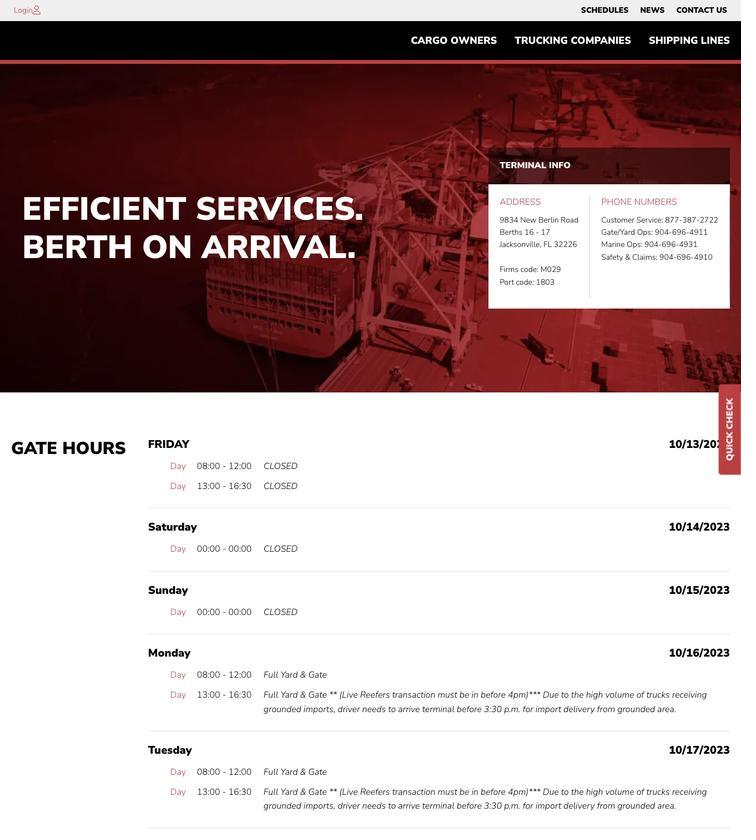 Task type: describe. For each thing, give the bounding box(es) containing it.
08:00 for monday
[[197, 670, 220, 682]]

import for 10/16/2023
[[536, 704, 562, 716]]

12:00 for tuesday
[[229, 767, 252, 779]]

cargo owners link
[[402, 29, 506, 52]]

gate hours
[[11, 437, 126, 461]]

due for 10/17/2023
[[543, 787, 559, 799]]

marine
[[602, 240, 625, 250]]

3:30 for 10/17/2023
[[484, 801, 502, 813]]

be for 10/17/2023
[[460, 787, 470, 799]]

13:00 - 16:30 for friday
[[197, 480, 252, 493]]

4931
[[680, 240, 698, 250]]

customer
[[602, 215, 635, 225]]

877-
[[666, 215, 683, 225]]

1 vertical spatial 696-
[[662, 240, 680, 250]]

4911
[[690, 227, 709, 238]]

schedules
[[582, 5, 629, 16]]

08:00 for friday
[[197, 461, 220, 473]]

9834
[[500, 215, 519, 225]]

menu bar containing cargo owners
[[402, 29, 739, 52]]

in for 10/16/2023
[[472, 689, 479, 702]]

needs for monday
[[362, 704, 386, 716]]

fl
[[544, 240, 552, 250]]

10/16/2023
[[669, 646, 731, 661]]

1 yard from the top
[[281, 670, 298, 682]]

13:00 for monday
[[197, 689, 220, 702]]

delivery for 10/16/2023
[[564, 704, 595, 716]]

phone numbers
[[602, 196, 678, 208]]

1 day from the top
[[170, 461, 186, 473]]

1803
[[536, 277, 555, 288]]

info
[[549, 160, 571, 172]]

quick check link
[[719, 385, 742, 475]]

phone
[[602, 196, 633, 208]]

volume for 10/17/2023
[[606, 787, 635, 799]]

sunday
[[148, 583, 188, 598]]

efficient services. berth on arrival.
[[22, 187, 364, 270]]

safety
[[602, 252, 624, 263]]

2 yard from the top
[[281, 689, 298, 702]]

terminal
[[500, 160, 547, 172]]

2 day from the top
[[170, 480, 186, 493]]

1 vertical spatial code:
[[516, 277, 534, 288]]

delivery for 10/17/2023
[[564, 801, 595, 813]]

cargo owners
[[411, 34, 497, 47]]

check
[[724, 399, 737, 430]]

tuesday
[[148, 743, 192, 758]]

full yard & gate for tuesday
[[264, 767, 327, 779]]

shipping lines
[[649, 34, 731, 47]]

5 day from the top
[[170, 670, 186, 682]]

efficient
[[22, 187, 187, 231]]

p.m. for 10/17/2023
[[505, 801, 521, 813]]

services.
[[196, 187, 364, 231]]

0 vertical spatial 904-
[[655, 227, 673, 238]]

quick
[[724, 432, 737, 461]]

firms
[[500, 265, 519, 275]]

12:00 for friday
[[229, 461, 252, 473]]

2722
[[700, 215, 719, 225]]

4 full from the top
[[264, 787, 278, 799]]

terminal info
[[500, 160, 571, 172]]

10/17/2023
[[669, 743, 731, 758]]

high for 10/17/2023
[[587, 787, 604, 799]]

08:00 - 12:00 for tuesday
[[197, 767, 252, 779]]

claims:
[[633, 252, 658, 263]]

reefers for tuesday
[[360, 787, 390, 799]]

the for 10/16/2023
[[572, 689, 584, 702]]

p.m. for 10/16/2023
[[505, 704, 521, 716]]

terminal for 10/17/2023
[[423, 801, 455, 813]]

firms code:  m029 port code:  1803
[[500, 265, 562, 288]]

receiving for 10/17/2023
[[673, 787, 708, 799]]

transaction for tuesday
[[392, 787, 436, 799]]

0 vertical spatial ops:
[[638, 227, 653, 238]]

jacksonville,
[[500, 240, 542, 250]]

monday
[[148, 646, 191, 661]]

road
[[561, 215, 579, 225]]

gate/yard
[[602, 227, 636, 238]]

address
[[500, 196, 541, 208]]

imports, for monday
[[304, 704, 336, 716]]

16
[[525, 227, 534, 238]]

area. for 10/16/2023
[[658, 704, 677, 716]]

full yard & gate for monday
[[264, 670, 327, 682]]

08:00 - 12:00 for friday
[[197, 461, 252, 473]]

arrival.
[[202, 226, 356, 270]]

us
[[717, 5, 728, 16]]

news
[[641, 5, 665, 16]]

3:30 for 10/16/2023
[[484, 704, 502, 716]]

3 yard from the top
[[281, 767, 298, 779]]

0 vertical spatial 696-
[[673, 227, 690, 238]]

closed for sunday
[[264, 607, 298, 619]]

9834 new berlin road berths 16 - 17 jacksonville, fl 32226
[[500, 215, 579, 250]]

login
[[14, 5, 33, 16]]

1 vertical spatial 904-
[[645, 240, 662, 250]]

saturday
[[148, 520, 197, 535]]

new
[[521, 215, 537, 225]]

shipping
[[649, 34, 699, 47]]

companies
[[571, 34, 632, 47]]

berths
[[500, 227, 523, 238]]

friday
[[148, 437, 189, 452]]

10/15/2023
[[669, 583, 731, 598]]

7 day from the top
[[170, 767, 186, 779]]

login link
[[14, 5, 33, 16]]

port
[[500, 277, 515, 288]]

service:
[[637, 215, 664, 225]]

full yard & gate ** (live reefers transaction must be in before 4pm)*** due to the high volume of trucks receiving grounded imports, driver needs to arrive terminal before 3:30 p.m. for import delivery from grounded area. for 10/17/2023
[[264, 787, 708, 813]]

needs for tuesday
[[362, 801, 386, 813]]

of for 10/17/2023
[[637, 787, 645, 799]]

numbers
[[635, 196, 678, 208]]



Task type: locate. For each thing, give the bounding box(es) containing it.
customer service: 877-387-2722 gate/yard ops: 904-696-4911 marine ops: 904-696-4931 safety & claims: 904-696-4910
[[602, 215, 719, 263]]

berlin
[[539, 215, 559, 225]]

2 the from the top
[[572, 787, 584, 799]]

1 vertical spatial 13:00 - 16:30
[[197, 689, 252, 702]]

00:00
[[197, 543, 220, 556], [229, 543, 252, 556], [197, 607, 220, 619], [229, 607, 252, 619]]

2 4pm)*** from the top
[[508, 787, 541, 799]]

contact us link
[[677, 3, 728, 18]]

lines
[[701, 34, 731, 47]]

for for 10/17/2023
[[523, 801, 534, 813]]

2 delivery from the top
[[564, 801, 595, 813]]

2 due from the top
[[543, 787, 559, 799]]

on
[[142, 226, 193, 270]]

day
[[170, 461, 186, 473], [170, 480, 186, 493], [170, 543, 186, 556], [170, 607, 186, 619], [170, 670, 186, 682], [170, 689, 186, 702], [170, 767, 186, 779], [170, 787, 186, 799]]

16:30 for monday
[[229, 689, 252, 702]]

1 vertical spatial driver
[[338, 801, 360, 813]]

3 closed from the top
[[264, 543, 298, 556]]

1 vertical spatial be
[[460, 787, 470, 799]]

transaction
[[392, 689, 436, 702], [392, 787, 436, 799]]

0 vertical spatial delivery
[[564, 704, 595, 716]]

0 vertical spatial 13:00 - 16:30
[[197, 480, 252, 493]]

2 needs from the top
[[362, 801, 386, 813]]

trucks for 10/17/2023
[[647, 787, 670, 799]]

1 00:00 - 00:00 from the top
[[197, 543, 252, 556]]

0 vertical spatial terminal
[[423, 704, 455, 716]]

8 day from the top
[[170, 787, 186, 799]]

3 16:30 from the top
[[229, 787, 252, 799]]

gate
[[11, 437, 57, 461], [309, 670, 327, 682], [309, 689, 327, 702], [309, 767, 327, 779], [309, 787, 327, 799]]

** for tuesday
[[329, 787, 337, 799]]

1 vertical spatial **
[[329, 787, 337, 799]]

2 transaction from the top
[[392, 787, 436, 799]]

0 vertical spatial transaction
[[392, 689, 436, 702]]

imports, for tuesday
[[304, 801, 336, 813]]

2 trucks from the top
[[647, 787, 670, 799]]

1 trucks from the top
[[647, 689, 670, 702]]

2 area. from the top
[[658, 801, 677, 813]]

0 vertical spatial imports,
[[304, 704, 336, 716]]

1 vertical spatial needs
[[362, 801, 386, 813]]

1 p.m. from the top
[[505, 704, 521, 716]]

transaction for monday
[[392, 689, 436, 702]]

1 due from the top
[[543, 689, 559, 702]]

1 vertical spatial (live
[[340, 787, 358, 799]]

1 receiving from the top
[[673, 689, 708, 702]]

1 vertical spatial in
[[472, 787, 479, 799]]

0 vertical spatial 12:00
[[229, 461, 252, 473]]

1 vertical spatial from
[[597, 801, 616, 813]]

904- down 877-
[[655, 227, 673, 238]]

& inside 'customer service: 877-387-2722 gate/yard ops: 904-696-4911 marine ops: 904-696-4931 safety & claims: 904-696-4910'
[[626, 252, 631, 263]]

arrive for monday
[[398, 704, 420, 716]]

16:30
[[229, 480, 252, 493], [229, 689, 252, 702], [229, 787, 252, 799]]

1 08:00 from the top
[[197, 461, 220, 473]]

1 closed from the top
[[264, 461, 298, 473]]

0 vertical spatial full yard & gate
[[264, 670, 327, 682]]

1 08:00 - 12:00 from the top
[[197, 461, 252, 473]]

1 vertical spatial 4pm)***
[[508, 787, 541, 799]]

0 vertical spatial for
[[523, 704, 534, 716]]

13:00 - 16:30
[[197, 480, 252, 493], [197, 689, 252, 702], [197, 787, 252, 799]]

2 08:00 from the top
[[197, 670, 220, 682]]

0 vertical spatial reefers
[[360, 689, 390, 702]]

trucking companies link
[[506, 29, 641, 52]]

4pm)*** for 10/17/2023
[[508, 787, 541, 799]]

0 vertical spatial 4pm)***
[[508, 689, 541, 702]]

00:00 - 00:00
[[197, 543, 252, 556], [197, 607, 252, 619]]

1 must from the top
[[438, 689, 458, 702]]

area. for 10/17/2023
[[658, 801, 677, 813]]

1 transaction from the top
[[392, 689, 436, 702]]

1 terminal from the top
[[423, 704, 455, 716]]

2 00:00 - 00:00 from the top
[[197, 607, 252, 619]]

must for 10/16/2023
[[438, 689, 458, 702]]

be
[[460, 689, 470, 702], [460, 787, 470, 799]]

1 delivery from the top
[[564, 704, 595, 716]]

1 vertical spatial reefers
[[360, 787, 390, 799]]

3 full from the top
[[264, 767, 278, 779]]

1 vertical spatial delivery
[[564, 801, 595, 813]]

4pm)*** for 10/16/2023
[[508, 689, 541, 702]]

grounded
[[264, 704, 302, 716], [618, 704, 656, 716], [264, 801, 302, 813], [618, 801, 656, 813]]

1 driver from the top
[[338, 704, 360, 716]]

(live for tuesday
[[340, 787, 358, 799]]

1 vertical spatial trucks
[[647, 787, 670, 799]]

32226
[[554, 240, 578, 250]]

0 vertical spatial trucks
[[647, 689, 670, 702]]

2 arrive from the top
[[398, 801, 420, 813]]

1 vertical spatial full yard & gate ** (live reefers transaction must be in before 4pm)*** due to the high volume of trucks receiving grounded imports, driver needs to arrive terminal before 3:30 p.m. for import delivery from grounded area.
[[264, 787, 708, 813]]

(live
[[340, 689, 358, 702], [340, 787, 358, 799]]

1 area. from the top
[[658, 704, 677, 716]]

2 full yard & gate ** (live reefers transaction must be in before 4pm)*** due to the high volume of trucks receiving grounded imports, driver needs to arrive terminal before 3:30 p.m. for import delivery from grounded area. from the top
[[264, 787, 708, 813]]

trucking companies
[[515, 34, 632, 47]]

ops:
[[638, 227, 653, 238], [627, 240, 643, 250]]

1 vertical spatial ops:
[[627, 240, 643, 250]]

trucks for 10/16/2023
[[647, 689, 670, 702]]

1 3:30 from the top
[[484, 704, 502, 716]]

terminal for 10/16/2023
[[423, 704, 455, 716]]

1 vertical spatial full yard & gate
[[264, 767, 327, 779]]

2 volume from the top
[[606, 787, 635, 799]]

1 for from the top
[[523, 704, 534, 716]]

3 day from the top
[[170, 543, 186, 556]]

in for 10/17/2023
[[472, 787, 479, 799]]

driver for tuesday
[[338, 801, 360, 813]]

0 vertical spatial menu bar
[[576, 3, 734, 18]]

12:00
[[229, 461, 252, 473], [229, 670, 252, 682], [229, 767, 252, 779]]

2 vertical spatial 08:00 - 12:00
[[197, 767, 252, 779]]

0 vertical spatial of
[[637, 689, 645, 702]]

2 13:00 - 16:30 from the top
[[197, 689, 252, 702]]

1 vertical spatial volume
[[606, 787, 635, 799]]

2 p.m. from the top
[[505, 801, 521, 813]]

receiving
[[673, 689, 708, 702], [673, 787, 708, 799]]

2 be from the top
[[460, 787, 470, 799]]

contact us
[[677, 5, 728, 16]]

0 vertical spatial area.
[[658, 704, 677, 716]]

0 vertical spatial driver
[[338, 704, 360, 716]]

08:00 - 12:00
[[197, 461, 252, 473], [197, 670, 252, 682], [197, 767, 252, 779]]

0 vertical spatial in
[[472, 689, 479, 702]]

p.m.
[[505, 704, 521, 716], [505, 801, 521, 813]]

1 vertical spatial 13:00
[[197, 689, 220, 702]]

10/14/2023
[[669, 520, 731, 535]]

1 from from the top
[[597, 704, 616, 716]]

1 vertical spatial high
[[587, 787, 604, 799]]

area.
[[658, 704, 677, 716], [658, 801, 677, 813]]

1 full from the top
[[264, 670, 278, 682]]

for
[[523, 704, 534, 716], [523, 801, 534, 813]]

3 13:00 - 16:30 from the top
[[197, 787, 252, 799]]

shipping lines link
[[641, 29, 739, 52]]

2 3:30 from the top
[[484, 801, 502, 813]]

904-
[[655, 227, 673, 238], [645, 240, 662, 250], [660, 252, 677, 263]]

2 vertical spatial 13:00 - 16:30
[[197, 787, 252, 799]]

must for 10/17/2023
[[438, 787, 458, 799]]

needs
[[362, 704, 386, 716], [362, 801, 386, 813]]

receiving down 10/16/2023 at bottom right
[[673, 689, 708, 702]]

code: right port
[[516, 277, 534, 288]]

2 high from the top
[[587, 787, 604, 799]]

0 vertical spatial full yard & gate ** (live reefers transaction must be in before 4pm)*** due to the high volume of trucks receiving grounded imports, driver needs to arrive terminal before 3:30 p.m. for import delivery from grounded area.
[[264, 689, 708, 716]]

0 vertical spatial the
[[572, 689, 584, 702]]

3:30
[[484, 704, 502, 716], [484, 801, 502, 813]]

1 vertical spatial 16:30
[[229, 689, 252, 702]]

due
[[543, 689, 559, 702], [543, 787, 559, 799]]

0 vertical spatial import
[[536, 704, 562, 716]]

for for 10/16/2023
[[523, 704, 534, 716]]

1 vertical spatial menu bar
[[402, 29, 739, 52]]

code: up the 1803 on the top
[[521, 265, 539, 275]]

1 arrive from the top
[[398, 704, 420, 716]]

1 of from the top
[[637, 689, 645, 702]]

4 day from the top
[[170, 607, 186, 619]]

high for 10/16/2023
[[587, 689, 604, 702]]

schedules link
[[582, 3, 629, 18]]

1 volume from the top
[[606, 689, 635, 702]]

arrive for tuesday
[[398, 801, 420, 813]]

1 vertical spatial imports,
[[304, 801, 336, 813]]

13:00 - 16:30 for monday
[[197, 689, 252, 702]]

2 08:00 - 12:00 from the top
[[197, 670, 252, 682]]

4pm)***
[[508, 689, 541, 702], [508, 787, 541, 799]]

3 13:00 from the top
[[197, 787, 220, 799]]

closed for friday
[[264, 461, 298, 473]]

volume for 10/16/2023
[[606, 689, 635, 702]]

ops: up claims:
[[627, 240, 643, 250]]

904- up claims:
[[645, 240, 662, 250]]

0 vertical spatial p.m.
[[505, 704, 521, 716]]

2 terminal from the top
[[423, 801, 455, 813]]

0 vertical spatial **
[[329, 689, 337, 702]]

00:00 - 00:00 for sunday
[[197, 607, 252, 619]]

16:30 for tuesday
[[229, 787, 252, 799]]

3 08:00 from the top
[[197, 767, 220, 779]]

full yard & gate ** (live reefers transaction must be in before 4pm)*** due to the high volume of trucks receiving grounded imports, driver needs to arrive terminal before 3:30 p.m. for import delivery from grounded area. for 10/16/2023
[[264, 689, 708, 716]]

2 from from the top
[[597, 801, 616, 813]]

high
[[587, 689, 604, 702], [587, 787, 604, 799]]

1 reefers from the top
[[360, 689, 390, 702]]

menu bar up shipping at the top right of the page
[[576, 3, 734, 18]]

from for 10/17/2023
[[597, 801, 616, 813]]

3 12:00 from the top
[[229, 767, 252, 779]]

delivery
[[564, 704, 595, 716], [564, 801, 595, 813]]

2 in from the top
[[472, 787, 479, 799]]

0 vertical spatial needs
[[362, 704, 386, 716]]

0 vertical spatial 00:00 - 00:00
[[197, 543, 252, 556]]

2 for from the top
[[523, 801, 534, 813]]

1 vertical spatial arrive
[[398, 801, 420, 813]]

3 08:00 - 12:00 from the top
[[197, 767, 252, 779]]

1 vertical spatial of
[[637, 787, 645, 799]]

2 ** from the top
[[329, 787, 337, 799]]

1 high from the top
[[587, 689, 604, 702]]

menu bar containing schedules
[[576, 3, 734, 18]]

2 vertical spatial 12:00
[[229, 767, 252, 779]]

0 vertical spatial code:
[[521, 265, 539, 275]]

contact
[[677, 5, 715, 16]]

trucking
[[515, 34, 568, 47]]

be for 10/16/2023
[[460, 689, 470, 702]]

904- right claims:
[[660, 252, 677, 263]]

(live for monday
[[340, 689, 358, 702]]

of for 10/16/2023
[[637, 689, 645, 702]]

driver
[[338, 704, 360, 716], [338, 801, 360, 813]]

1 vertical spatial 12:00
[[229, 670, 252, 682]]

10/13/2023
[[669, 437, 731, 452]]

of
[[637, 689, 645, 702], [637, 787, 645, 799]]

1 vertical spatial 08:00 - 12:00
[[197, 670, 252, 682]]

1 needs from the top
[[362, 704, 386, 716]]

code:
[[521, 265, 539, 275], [516, 277, 534, 288]]

1 vertical spatial import
[[536, 801, 562, 813]]

driver for monday
[[338, 704, 360, 716]]

hours
[[62, 437, 126, 461]]

0 vertical spatial due
[[543, 689, 559, 702]]

** for monday
[[329, 689, 337, 702]]

2 vertical spatial 13:00
[[197, 787, 220, 799]]

**
[[329, 689, 337, 702], [329, 787, 337, 799]]

13:00 - 16:30 for tuesday
[[197, 787, 252, 799]]

news link
[[641, 3, 665, 18]]

17
[[541, 227, 551, 238]]

1 13:00 from the top
[[197, 480, 220, 493]]

reefers for monday
[[360, 689, 390, 702]]

13:00 for friday
[[197, 480, 220, 493]]

0 vertical spatial 3:30
[[484, 704, 502, 716]]

1 the from the top
[[572, 689, 584, 702]]

2 13:00 from the top
[[197, 689, 220, 702]]

2 vertical spatial 16:30
[[229, 787, 252, 799]]

2 (live from the top
[[340, 787, 358, 799]]

4910
[[695, 252, 713, 263]]

696-
[[673, 227, 690, 238], [662, 240, 680, 250], [677, 252, 695, 263]]

1 ** from the top
[[329, 689, 337, 702]]

due for 10/16/2023
[[543, 689, 559, 702]]

2 16:30 from the top
[[229, 689, 252, 702]]

2 import from the top
[[536, 801, 562, 813]]

2 driver from the top
[[338, 801, 360, 813]]

1 full yard & gate from the top
[[264, 670, 327, 682]]

0 vertical spatial high
[[587, 689, 604, 702]]

0 vertical spatial volume
[[606, 689, 635, 702]]

from for 10/16/2023
[[597, 704, 616, 716]]

1 imports, from the top
[[304, 704, 336, 716]]

2 receiving from the top
[[673, 787, 708, 799]]

00:00 - 00:00 for saturday
[[197, 543, 252, 556]]

0 vertical spatial 08:00
[[197, 461, 220, 473]]

0 vertical spatial arrive
[[398, 704, 420, 716]]

menu bar
[[576, 3, 734, 18], [402, 29, 739, 52]]

2 full yard & gate from the top
[[264, 767, 327, 779]]

1 vertical spatial due
[[543, 787, 559, 799]]

6 day from the top
[[170, 689, 186, 702]]

387-
[[683, 215, 700, 225]]

1 13:00 - 16:30 from the top
[[197, 480, 252, 493]]

1 vertical spatial terminal
[[423, 801, 455, 813]]

1 (live from the top
[[340, 689, 358, 702]]

closed for saturday
[[264, 543, 298, 556]]

1 vertical spatial 00:00 - 00:00
[[197, 607, 252, 619]]

0 vertical spatial (live
[[340, 689, 358, 702]]

1 be from the top
[[460, 689, 470, 702]]

4 closed from the top
[[264, 607, 298, 619]]

0 vertical spatial receiving
[[673, 689, 708, 702]]

the for 10/17/2023
[[572, 787, 584, 799]]

to
[[562, 689, 569, 702], [388, 704, 396, 716], [562, 787, 569, 799], [388, 801, 396, 813]]

menu bar down schedules link
[[402, 29, 739, 52]]

16:30 for friday
[[229, 480, 252, 493]]

2 12:00 from the top
[[229, 670, 252, 682]]

1 12:00 from the top
[[229, 461, 252, 473]]

terminal
[[423, 704, 455, 716], [423, 801, 455, 813]]

receiving for 10/16/2023
[[673, 689, 708, 702]]

0 vertical spatial 13:00
[[197, 480, 220, 493]]

12:00 for monday
[[229, 670, 252, 682]]

2 closed from the top
[[264, 480, 298, 493]]

import
[[536, 704, 562, 716], [536, 801, 562, 813]]

2 full from the top
[[264, 689, 278, 702]]

2 imports, from the top
[[304, 801, 336, 813]]

2 vertical spatial 904-
[[660, 252, 677, 263]]

owners
[[451, 34, 497, 47]]

1 in from the top
[[472, 689, 479, 702]]

08:00 for tuesday
[[197, 767, 220, 779]]

-
[[536, 227, 539, 238], [223, 461, 226, 473], [223, 480, 226, 493], [223, 543, 226, 556], [223, 607, 226, 619], [223, 670, 226, 682], [223, 689, 226, 702], [223, 767, 226, 779], [223, 787, 226, 799]]

1 4pm)*** from the top
[[508, 689, 541, 702]]

the
[[572, 689, 584, 702], [572, 787, 584, 799]]

1 full yard & gate ** (live reefers transaction must be in before 4pm)*** due to the high volume of trucks receiving grounded imports, driver needs to arrive terminal before 3:30 p.m. for import delivery from grounded area. from the top
[[264, 689, 708, 716]]

1 vertical spatial transaction
[[392, 787, 436, 799]]

import for 10/17/2023
[[536, 801, 562, 813]]

2 vertical spatial 696-
[[677, 252, 695, 263]]

receiving down 10/17/2023
[[673, 787, 708, 799]]

in
[[472, 689, 479, 702], [472, 787, 479, 799]]

4 yard from the top
[[281, 787, 298, 799]]

1 vertical spatial the
[[572, 787, 584, 799]]

1 16:30 from the top
[[229, 480, 252, 493]]

1 vertical spatial p.m.
[[505, 801, 521, 813]]

trucks
[[647, 689, 670, 702], [647, 787, 670, 799]]

quick check
[[724, 399, 737, 461]]

2 of from the top
[[637, 787, 645, 799]]

cargo
[[411, 34, 448, 47]]

2 reefers from the top
[[360, 787, 390, 799]]

closed
[[264, 461, 298, 473], [264, 480, 298, 493], [264, 543, 298, 556], [264, 607, 298, 619]]

2 must from the top
[[438, 787, 458, 799]]

must
[[438, 689, 458, 702], [438, 787, 458, 799]]

volume
[[606, 689, 635, 702], [606, 787, 635, 799]]

m029
[[541, 265, 562, 275]]

08:00 - 12:00 for monday
[[197, 670, 252, 682]]

0 vertical spatial from
[[597, 704, 616, 716]]

2 vertical spatial 08:00
[[197, 767, 220, 779]]

1 vertical spatial area.
[[658, 801, 677, 813]]

0 vertical spatial be
[[460, 689, 470, 702]]

- inside 9834 new berlin road berths 16 - 17 jacksonville, fl 32226
[[536, 227, 539, 238]]

1 vertical spatial receiving
[[673, 787, 708, 799]]

0 vertical spatial 16:30
[[229, 480, 252, 493]]

1 vertical spatial must
[[438, 787, 458, 799]]

berth
[[22, 226, 133, 270]]

0 vertical spatial must
[[438, 689, 458, 702]]

13:00 for tuesday
[[197, 787, 220, 799]]

1 vertical spatial 3:30
[[484, 801, 502, 813]]

ops: down service: at the right of page
[[638, 227, 653, 238]]

1 vertical spatial for
[[523, 801, 534, 813]]

1 import from the top
[[536, 704, 562, 716]]

user image
[[33, 6, 41, 14]]

0 vertical spatial 08:00 - 12:00
[[197, 461, 252, 473]]

1 vertical spatial 08:00
[[197, 670, 220, 682]]



Task type: vqa. For each thing, say whether or not it's contained in the screenshot.


